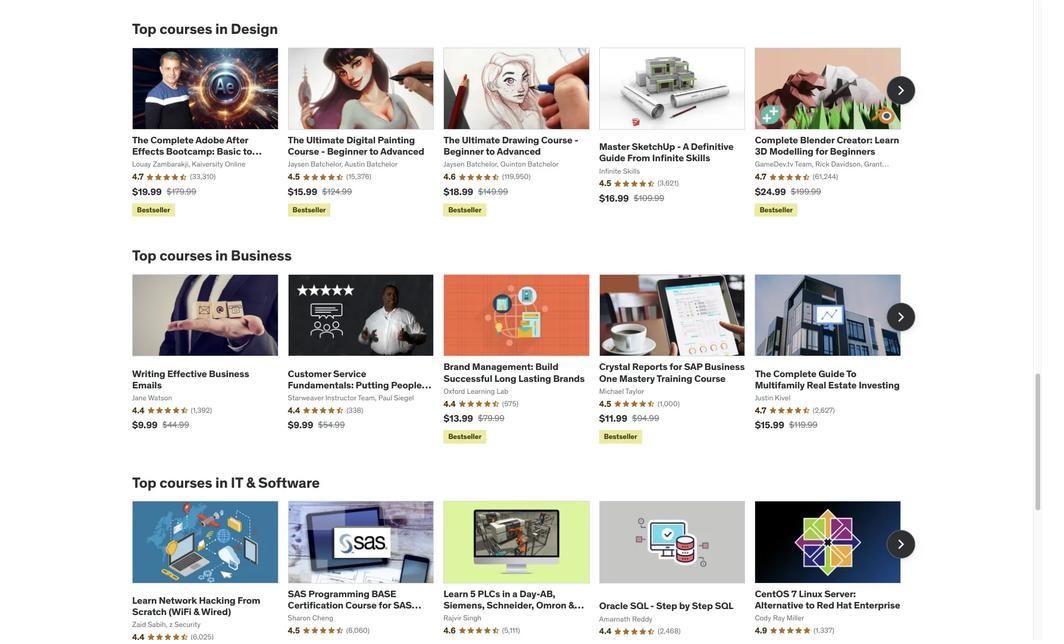 Task type: locate. For each thing, give the bounding box(es) containing it.
sas left delta
[[393, 599, 412, 611]]

learn left network
[[132, 594, 157, 606]]

1 next image from the top
[[892, 81, 911, 100]]

complete for the complete guide to multifamily real estate investing
[[773, 368, 816, 379]]

2 horizontal spatial advanced
[[497, 145, 541, 157]]

effective
[[167, 368, 207, 379]]

business
[[231, 247, 292, 265], [705, 361, 745, 373], [209, 368, 249, 379]]

the inside the complete guide to multifamily real estate investing
[[755, 368, 771, 379]]

reports
[[632, 361, 668, 373]]

2 ultimate from the left
[[462, 134, 500, 146]]

ultimate for -
[[306, 134, 344, 146]]

0 horizontal spatial guide
[[599, 152, 625, 164]]

0 vertical spatial for
[[816, 145, 828, 157]]

2 next image from the top
[[892, 535, 911, 554]]

day-
[[520, 588, 540, 600]]

step
[[656, 600, 677, 612], [692, 600, 713, 612]]

brand management: build successful long lasting brands link
[[443, 361, 585, 384]]

certification
[[288, 599, 343, 611]]

1 horizontal spatial advanced
[[380, 145, 424, 157]]

1 vertical spatial next image
[[892, 535, 911, 554]]

sql right oracle
[[630, 600, 648, 612]]

2 vertical spatial courses
[[159, 474, 212, 492]]

1 horizontal spatial beginner
[[443, 145, 484, 157]]

complete for the complete adobe after effects bootcamp: basic to advanced
[[150, 134, 194, 146]]

to inside the ultimate drawing course - beginner to advanced
[[486, 145, 495, 157]]

course inside the ultimate digital painting course - beginner to advanced
[[288, 145, 319, 157]]

beginners for blender
[[830, 145, 875, 157]]

from inside learn network hacking from scratch (wifi & wired)
[[237, 594, 260, 606]]

2 vertical spatial carousel element
[[132, 501, 915, 640]]

complete blender creator: learn 3d modelling for beginners
[[755, 134, 899, 157]]

first
[[288, 390, 308, 402]]

0 horizontal spatial advanced
[[132, 157, 176, 169]]

1 horizontal spatial for
[[670, 361, 682, 373]]

oracle sql - step by step sql link
[[599, 600, 733, 612]]

guide left the to
[[818, 368, 845, 379]]

3d
[[755, 145, 767, 157]]

0 horizontal spatial learn
[[132, 594, 157, 606]]

complete blender creator: learn 3d modelling for beginners link
[[755, 134, 899, 157]]

1 vertical spatial top
[[132, 247, 156, 265]]

2 horizontal spatial learn
[[875, 134, 899, 146]]

3 courses from the top
[[159, 474, 212, 492]]

complete
[[150, 134, 194, 146], [755, 134, 798, 146], [773, 368, 816, 379]]

0 vertical spatial carousel element
[[132, 48, 915, 219]]

0 horizontal spatial ultimate
[[306, 134, 344, 146]]

management:
[[472, 361, 533, 373]]

sas programming base certification course for sas beginners link
[[288, 588, 421, 623]]

the inside the ultimate drawing course - beginner to advanced
[[443, 134, 460, 146]]

complete left blender
[[755, 134, 798, 146]]

complete inside the complete adobe after effects bootcamp: basic to advanced
[[150, 134, 194, 146]]

carousel element containing the complete adobe after effects bootcamp: basic to advanced
[[132, 48, 915, 219]]

for
[[816, 145, 828, 157], [670, 361, 682, 373], [379, 599, 391, 611]]

the complete adobe after effects bootcamp: basic to advanced
[[132, 134, 252, 169]]

advanced inside the complete adobe after effects bootcamp: basic to advanced
[[132, 157, 176, 169]]

from right hacking
[[237, 594, 260, 606]]

2 beginner from the left
[[443, 145, 484, 157]]

complete left estate
[[773, 368, 816, 379]]

- inside the ultimate digital painting course - beginner to advanced
[[321, 145, 325, 157]]

carousel element containing sas programming base certification course for sas beginners
[[132, 501, 915, 640]]

1 horizontal spatial step
[[692, 600, 713, 612]]

from
[[627, 152, 650, 164], [237, 594, 260, 606]]

the right painting
[[443, 134, 460, 146]]

1 vertical spatial courses
[[159, 247, 212, 265]]

2 courses from the top
[[159, 247, 212, 265]]

plcs
[[478, 588, 500, 600]]

2 top from the top
[[132, 247, 156, 265]]

sas left programming
[[288, 588, 306, 600]]

beginner
[[327, 145, 367, 157], [443, 145, 484, 157]]

guide inside master sketchup  - a definitive guide from infinite skills
[[599, 152, 625, 164]]

brand
[[443, 361, 470, 373]]

sql
[[630, 600, 648, 612], [715, 600, 733, 612]]

- left digital
[[321, 145, 325, 157]]

3 carousel element from the top
[[132, 501, 915, 640]]

2 vertical spatial top
[[132, 474, 156, 492]]

learn inside learn 5 plcs in a day-ab, siemens, schneider, omron & delta
[[443, 588, 468, 600]]

0 horizontal spatial step
[[656, 600, 677, 612]]

learn network hacking from scratch (wifi & wired)
[[132, 594, 260, 618]]

1 ultimate from the left
[[306, 134, 344, 146]]

carousel element
[[132, 48, 915, 219], [132, 274, 915, 446], [132, 501, 915, 640]]

sql right 'by'
[[715, 600, 733, 612]]

business inside crystal reports for sap business one mastery training course
[[705, 361, 745, 373]]

top courses in business
[[132, 247, 292, 265]]

1 vertical spatial beginners
[[288, 611, 333, 623]]

1 horizontal spatial ultimate
[[462, 134, 500, 146]]

0 horizontal spatial for
[[379, 599, 391, 611]]

1 vertical spatial carousel element
[[132, 274, 915, 446]]

course right 'drawing'
[[541, 134, 573, 146]]

step right 'by'
[[692, 600, 713, 612]]

& right (wifi
[[193, 606, 199, 618]]

courses
[[159, 20, 212, 38], [159, 247, 212, 265], [159, 474, 212, 492]]

1 horizontal spatial learn
[[443, 588, 468, 600]]

0 vertical spatial courses
[[159, 20, 212, 38]]

1 top from the top
[[132, 20, 156, 38]]

beginners inside sas programming base certification course for sas beginners
[[288, 611, 333, 623]]

to inside centos 7 linux server: alternative to red hat enterprise
[[805, 599, 815, 611]]

red
[[817, 599, 834, 611]]

customer service fundamentals: putting people first
[[288, 368, 422, 402]]

long
[[494, 372, 516, 384]]

beginners
[[830, 145, 875, 157], [288, 611, 333, 623]]

the left 'bootcamp:'
[[132, 134, 148, 146]]

beginners inside complete blender creator: learn 3d modelling for beginners
[[830, 145, 875, 157]]

top courses in it & software
[[132, 474, 320, 492]]

estate
[[828, 379, 857, 391]]

course left digital
[[288, 145, 319, 157]]

top courses in design
[[132, 20, 278, 38]]

for right modelling
[[816, 145, 828, 157]]

0 horizontal spatial sql
[[630, 600, 648, 612]]

& right the it
[[246, 474, 255, 492]]

complete left adobe
[[150, 134, 194, 146]]

real
[[807, 379, 826, 391]]

course inside sas programming base certification course for sas beginners
[[345, 599, 377, 611]]

complete inside complete blender creator: learn 3d modelling for beginners
[[755, 134, 798, 146]]

learn
[[875, 134, 899, 146], [443, 588, 468, 600], [132, 594, 157, 606]]

next image
[[892, 81, 911, 100], [892, 535, 911, 554]]

courses for it
[[159, 474, 212, 492]]

0 horizontal spatial from
[[237, 594, 260, 606]]

in
[[215, 20, 228, 38], [215, 247, 228, 265], [215, 474, 228, 492], [502, 588, 510, 600]]

in for it
[[215, 474, 228, 492]]

advanced inside the ultimate drawing course - beginner to advanced
[[497, 145, 541, 157]]

for left sap
[[670, 361, 682, 373]]

guide left sketchup
[[599, 152, 625, 164]]

0 vertical spatial next image
[[892, 81, 911, 100]]

top for top courses in business
[[132, 247, 156, 265]]

guide
[[599, 152, 625, 164], [818, 368, 845, 379]]

2 vertical spatial for
[[379, 599, 391, 611]]

& inside learn network hacking from scratch (wifi & wired)
[[193, 606, 199, 618]]

1 step from the left
[[656, 600, 677, 612]]

ultimate left 'drawing'
[[462, 134, 500, 146]]

1 vertical spatial from
[[237, 594, 260, 606]]

course inside crystal reports for sap business one mastery training course
[[694, 372, 726, 384]]

2 carousel element from the top
[[132, 274, 915, 446]]

learn inside learn network hacking from scratch (wifi & wired)
[[132, 594, 157, 606]]

learn right creator:
[[875, 134, 899, 146]]

1 courses from the top
[[159, 20, 212, 38]]

0 horizontal spatial beginners
[[288, 611, 333, 623]]

to
[[243, 145, 252, 157], [369, 145, 378, 157], [486, 145, 495, 157], [805, 599, 815, 611]]

0 vertical spatial top
[[132, 20, 156, 38]]

1 horizontal spatial beginners
[[830, 145, 875, 157]]

advanced
[[380, 145, 424, 157], [497, 145, 541, 157], [132, 157, 176, 169]]

the left the real
[[755, 368, 771, 379]]

course right training
[[694, 372, 726, 384]]

siemens,
[[443, 599, 485, 611]]

1 horizontal spatial from
[[627, 152, 650, 164]]

for inside crystal reports for sap business one mastery training course
[[670, 361, 682, 373]]

complete inside the complete guide to multifamily real estate investing
[[773, 368, 816, 379]]

from inside master sketchup  - a definitive guide from infinite skills
[[627, 152, 650, 164]]

top for top courses in design
[[132, 20, 156, 38]]

emails
[[132, 379, 162, 391]]

2 sql from the left
[[715, 600, 733, 612]]

course
[[541, 134, 573, 146], [288, 145, 319, 157], [694, 372, 726, 384], [345, 599, 377, 611]]

creator:
[[837, 134, 873, 146]]

learn left 5
[[443, 588, 468, 600]]

adobe
[[195, 134, 224, 146]]

1 carousel element from the top
[[132, 48, 915, 219]]

advanced inside the ultimate digital painting course - beginner to advanced
[[380, 145, 424, 157]]

centos 7 linux server: alternative to red hat enterprise
[[755, 588, 900, 611]]

ultimate left digital
[[306, 134, 344, 146]]

- left 'a' on the right top of the page
[[677, 141, 681, 152]]

7
[[791, 588, 797, 600]]

courses for design
[[159, 20, 212, 38]]

0 horizontal spatial sas
[[288, 588, 306, 600]]

-
[[575, 134, 578, 146], [677, 141, 681, 152], [321, 145, 325, 157], [650, 600, 654, 612]]

0 horizontal spatial beginner
[[327, 145, 367, 157]]

the right after
[[288, 134, 304, 146]]

for right programming
[[379, 599, 391, 611]]

course right certification
[[345, 599, 377, 611]]

customer
[[288, 368, 331, 379]]

after
[[226, 134, 248, 146]]

3 top from the top
[[132, 474, 156, 492]]

the inside the complete adobe after effects bootcamp: basic to advanced
[[132, 134, 148, 146]]

0 vertical spatial guide
[[599, 152, 625, 164]]

1 vertical spatial for
[[670, 361, 682, 373]]

top
[[132, 20, 156, 38], [132, 247, 156, 265], [132, 474, 156, 492]]

0 horizontal spatial &
[[193, 606, 199, 618]]

1 horizontal spatial sql
[[715, 600, 733, 612]]

1 beginner from the left
[[327, 145, 367, 157]]

& right omron
[[568, 599, 574, 611]]

from left infinite at right
[[627, 152, 650, 164]]

learn for learn network hacking from scratch (wifi & wired)
[[132, 594, 157, 606]]

scratch
[[132, 606, 167, 618]]

carousel element containing brand management: build successful long lasting brands
[[132, 274, 915, 446]]

2 horizontal spatial for
[[816, 145, 828, 157]]

- left master
[[575, 134, 578, 146]]

skills
[[686, 152, 710, 164]]

0 vertical spatial beginners
[[830, 145, 875, 157]]

in inside learn 5 plcs in a day-ab, siemens, schneider, omron & delta
[[502, 588, 510, 600]]

the ultimate digital painting course - beginner to advanced
[[288, 134, 424, 157]]

blender
[[800, 134, 835, 146]]

ab,
[[540, 588, 555, 600]]

beginner left 'drawing'
[[443, 145, 484, 157]]

the inside the ultimate digital painting course - beginner to advanced
[[288, 134, 304, 146]]

ultimate inside the ultimate drawing course - beginner to advanced
[[462, 134, 500, 146]]

lasting
[[518, 372, 551, 384]]

modelling
[[769, 145, 814, 157]]

in for design
[[215, 20, 228, 38]]

ultimate
[[306, 134, 344, 146], [462, 134, 500, 146]]

1 vertical spatial guide
[[818, 368, 845, 379]]

step left 'by'
[[656, 600, 677, 612]]

build
[[535, 361, 558, 373]]

2 horizontal spatial &
[[568, 599, 574, 611]]

basic
[[217, 145, 241, 157]]

0 vertical spatial from
[[627, 152, 650, 164]]

programming
[[308, 588, 369, 600]]

1 horizontal spatial guide
[[818, 368, 845, 379]]

ultimate inside the ultimate digital painting course - beginner to advanced
[[306, 134, 344, 146]]

oracle
[[599, 600, 628, 612]]

learn network hacking from scratch (wifi & wired) link
[[132, 594, 260, 618]]

beginner left painting
[[327, 145, 367, 157]]



Task type: vqa. For each thing, say whether or not it's contained in the screenshot.
when
no



Task type: describe. For each thing, give the bounding box(es) containing it.
omron
[[536, 599, 566, 611]]

training
[[657, 372, 692, 384]]

1 sql from the left
[[630, 600, 648, 612]]

linux
[[799, 588, 822, 600]]

master sketchup  - a definitive guide from infinite skills
[[599, 141, 734, 164]]

sketchup
[[632, 141, 675, 152]]

ultimate for beginner
[[462, 134, 500, 146]]

customer service fundamentals: putting people first link
[[288, 368, 431, 402]]

& inside learn 5 plcs in a day-ab, siemens, schneider, omron & delta
[[568, 599, 574, 611]]

server:
[[824, 588, 856, 600]]

next image for top courses in it & software
[[892, 535, 911, 554]]

centos 7 linux server: alternative to red hat enterprise link
[[755, 588, 900, 611]]

one
[[599, 372, 617, 384]]

crystal reports for sap business one mastery training course link
[[599, 361, 745, 384]]

hat
[[836, 599, 852, 611]]

course inside the ultimate drawing course - beginner to advanced
[[541, 134, 573, 146]]

1 horizontal spatial &
[[246, 474, 255, 492]]

carousel element for top courses in business
[[132, 274, 915, 446]]

multifamily
[[755, 379, 805, 391]]

courses for business
[[159, 247, 212, 265]]

the complete guide to multifamily real estate investing
[[755, 368, 900, 391]]

guide inside the complete guide to multifamily real estate investing
[[818, 368, 845, 379]]

2 step from the left
[[692, 600, 713, 612]]

people
[[391, 379, 422, 391]]

the for the complete adobe after effects bootcamp: basic to advanced
[[132, 134, 148, 146]]

for inside complete blender creator: learn 3d modelling for beginners
[[816, 145, 828, 157]]

advanced for the complete adobe after effects bootcamp: basic to advanced
[[132, 157, 176, 169]]

design
[[231, 20, 278, 38]]

definitive
[[691, 141, 734, 152]]

the ultimate drawing course - beginner to advanced link
[[443, 134, 578, 157]]

- inside master sketchup  - a definitive guide from infinite skills
[[677, 141, 681, 152]]

alternative
[[755, 599, 803, 611]]

a
[[683, 141, 689, 152]]

- left 'by'
[[650, 600, 654, 612]]

schneider,
[[487, 599, 534, 611]]

base
[[371, 588, 396, 600]]

(wifi
[[169, 606, 191, 618]]

writing effective business emails
[[132, 368, 249, 391]]

brands
[[553, 372, 585, 384]]

successful
[[443, 372, 492, 384]]

- inside the ultimate drawing course - beginner to advanced
[[575, 134, 578, 146]]

learn 5 plcs in a day-ab, siemens, schneider, omron & delta
[[443, 588, 574, 623]]

it
[[231, 474, 243, 492]]

software
[[258, 474, 320, 492]]

brand management: build successful long lasting brands
[[443, 361, 585, 384]]

learn 5 plcs in a day-ab, siemens, schneider, omron & delta link
[[443, 588, 584, 623]]

investing
[[859, 379, 900, 391]]

carousel element for top courses in design
[[132, 48, 915, 219]]

oracle sql - step by step sql
[[599, 600, 733, 612]]

fundamentals:
[[288, 379, 354, 391]]

advanced for the ultimate digital painting course - beginner to advanced
[[380, 145, 424, 157]]

in for business
[[215, 247, 228, 265]]

next image
[[892, 308, 911, 327]]

sap
[[684, 361, 703, 373]]

the complete guide to multifamily real estate investing link
[[755, 368, 900, 391]]

1 horizontal spatial sas
[[393, 599, 412, 611]]

painting
[[378, 134, 415, 146]]

centos
[[755, 588, 789, 600]]

by
[[679, 600, 690, 612]]

beginner inside the ultimate drawing course - beginner to advanced
[[443, 145, 484, 157]]

beginners for programming
[[288, 611, 333, 623]]

next image for top courses in design
[[892, 81, 911, 100]]

the for the ultimate drawing course - beginner to advanced
[[443, 134, 460, 146]]

top for top courses in it & software
[[132, 474, 156, 492]]

a
[[512, 588, 518, 600]]

writing
[[132, 368, 165, 379]]

learn for learn 5 plcs in a day-ab, siemens, schneider, omron & delta
[[443, 588, 468, 600]]

learn inside complete blender creator: learn 3d modelling for beginners
[[875, 134, 899, 146]]

writing effective business emails link
[[132, 368, 249, 391]]

5
[[470, 588, 476, 600]]

beginner inside the ultimate digital painting course - beginner to advanced
[[327, 145, 367, 157]]

the ultimate drawing course - beginner to advanced
[[443, 134, 578, 157]]

the for the ultimate digital painting course - beginner to advanced
[[288, 134, 304, 146]]

service
[[333, 368, 366, 379]]

to inside the ultimate digital painting course - beginner to advanced
[[369, 145, 378, 157]]

for inside sas programming base certification course for sas beginners
[[379, 599, 391, 611]]

the complete adobe after effects bootcamp: basic to advanced link
[[132, 134, 262, 169]]

crystal
[[599, 361, 630, 373]]

effects
[[132, 145, 164, 157]]

enterprise
[[854, 599, 900, 611]]

the ultimate digital painting course - beginner to advanced link
[[288, 134, 424, 157]]

network
[[159, 594, 197, 606]]

the for the complete guide to multifamily real estate investing
[[755, 368, 771, 379]]

delta
[[443, 611, 467, 623]]

putting
[[356, 379, 389, 391]]

sas programming base certification course for sas beginners
[[288, 588, 412, 623]]

master
[[599, 141, 630, 152]]

carousel element for top courses in it & software
[[132, 501, 915, 640]]

crystal reports for sap business one mastery training course
[[599, 361, 745, 384]]

mastery
[[619, 372, 655, 384]]

infinite
[[652, 152, 684, 164]]

to inside the complete adobe after effects bootcamp: basic to advanced
[[243, 145, 252, 157]]

to
[[846, 368, 857, 379]]

digital
[[346, 134, 376, 146]]

business inside writing effective business emails
[[209, 368, 249, 379]]



